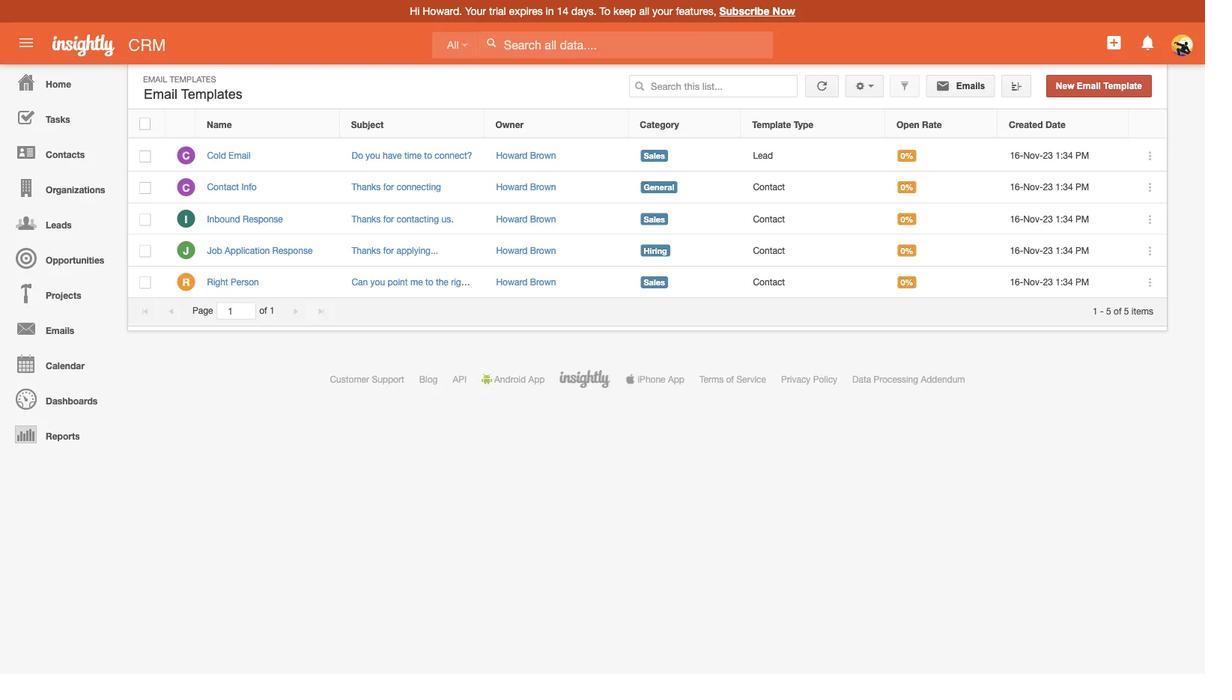 Task type: vqa. For each thing, say whether or not it's contained in the screenshot.


Task type: locate. For each thing, give the bounding box(es) containing it.
howard for do you have time to connect?
[[496, 150, 528, 161]]

3 howard from the top
[[496, 214, 528, 224]]

0 horizontal spatial 5
[[1107, 306, 1112, 316]]

1 app from the left
[[529, 374, 545, 384]]

howard inside i row
[[496, 214, 528, 224]]

0 vertical spatial c
[[182, 150, 190, 162]]

sales down "category"
[[644, 151, 665, 161]]

nov- inside r row
[[1024, 277, 1044, 287]]

howard brown inside j row
[[496, 245, 556, 256]]

do you have time to connect? link
[[352, 150, 472, 161]]

c row
[[128, 140, 1168, 172], [128, 172, 1168, 203]]

5 16-nov-23 1:34 pm cell from the top
[[999, 267, 1130, 298]]

1 vertical spatial to
[[426, 277, 434, 287]]

r link
[[177, 273, 195, 291]]

16-nov-23 1:34 pm cell
[[999, 140, 1130, 172], [999, 172, 1130, 203], [999, 203, 1130, 235], [999, 235, 1130, 267], [999, 267, 1130, 298]]

created
[[1009, 119, 1044, 130]]

contact cell for c
[[742, 172, 887, 203]]

0% cell for us.
[[887, 203, 999, 235]]

1 vertical spatial sales
[[644, 214, 665, 224]]

1 1 from the left
[[270, 306, 275, 316]]

howard brown inside i row
[[496, 214, 556, 224]]

0 vertical spatial sales cell
[[630, 140, 742, 172]]

howard for thanks for connecting
[[496, 182, 528, 192]]

2 howard brown from the top
[[496, 182, 556, 192]]

nov- inside i row
[[1024, 214, 1044, 224]]

1 pm from the top
[[1076, 150, 1090, 161]]

16-nov-23 1:34 pm for us.
[[1011, 214, 1090, 224]]

thanks for c
[[352, 182, 381, 192]]

1 left -
[[1093, 306, 1098, 316]]

terms of service link
[[700, 374, 767, 384]]

emails link down projects in the left top of the page
[[4, 311, 120, 346]]

1 0% from the top
[[901, 151, 914, 161]]

response inside i row
[[243, 214, 283, 224]]

hi
[[410, 5, 420, 17]]

template type
[[753, 119, 814, 130]]

emails link up rate
[[927, 75, 996, 97]]

of right 1 field
[[259, 306, 267, 316]]

23 for us.
[[1044, 214, 1054, 224]]

1 vertical spatial thanks
[[352, 214, 381, 224]]

opportunities link
[[4, 241, 120, 276]]

organizations
[[46, 184, 105, 195]]

c left the "cold"
[[182, 150, 190, 162]]

for for c
[[383, 182, 394, 192]]

5 right -
[[1107, 306, 1112, 316]]

1 sales cell from the top
[[630, 140, 742, 172]]

for inside j row
[[383, 245, 394, 256]]

1 horizontal spatial emails
[[954, 81, 986, 91]]

for for j
[[383, 245, 394, 256]]

0% cell
[[887, 140, 999, 172], [887, 172, 999, 203], [887, 203, 999, 235], [887, 235, 999, 267], [887, 267, 999, 298]]

thanks for contacting us.
[[352, 214, 454, 224]]

1 thanks from the top
[[352, 182, 381, 192]]

emails left show sidebar 'image'
[[954, 81, 986, 91]]

4 howard brown link from the top
[[496, 245, 556, 256]]

lead
[[754, 150, 774, 161]]

1 contact cell from the top
[[742, 172, 887, 203]]

16- inside j row
[[1011, 245, 1024, 256]]

template
[[1104, 81, 1143, 91], [753, 119, 792, 130]]

4 16- from the top
[[1011, 245, 1024, 256]]

4 23 from the top
[[1044, 245, 1054, 256]]

3 sales cell from the top
[[630, 267, 742, 298]]

1 0% cell from the top
[[887, 140, 999, 172]]

23 for time
[[1044, 150, 1054, 161]]

email
[[143, 74, 167, 84], [1078, 81, 1102, 91], [144, 87, 178, 102], [229, 150, 251, 161]]

2 contact cell from the top
[[742, 203, 887, 235]]

nov- for us.
[[1024, 214, 1044, 224]]

app right the "android" on the left of page
[[529, 374, 545, 384]]

0 horizontal spatial emails link
[[4, 311, 120, 346]]

2 howard brown link from the top
[[496, 182, 556, 192]]

thanks for applying... link
[[352, 245, 438, 256]]

3 23 from the top
[[1044, 214, 1054, 224]]

2 app from the left
[[668, 374, 685, 384]]

0 vertical spatial for
[[383, 182, 394, 192]]

5 howard brown from the top
[[496, 277, 556, 287]]

contact cell
[[742, 172, 887, 203], [742, 203, 887, 235], [742, 235, 887, 267], [742, 267, 887, 298]]

contact inside j row
[[754, 245, 785, 256]]

1 vertical spatial template
[[753, 119, 792, 130]]

terms of service
[[700, 374, 767, 384]]

23 inside r row
[[1044, 277, 1054, 287]]

brown
[[530, 150, 556, 161], [530, 182, 556, 192], [530, 214, 556, 224], [530, 245, 556, 256], [530, 277, 556, 287]]

contact inside i row
[[754, 214, 785, 224]]

0%
[[901, 151, 914, 161], [901, 183, 914, 192], [901, 214, 914, 224], [901, 246, 914, 256], [901, 278, 914, 287]]

brown inside i row
[[530, 214, 556, 224]]

5 nov- from the top
[[1024, 277, 1044, 287]]

response up the job application response link
[[243, 214, 283, 224]]

sales up "hiring"
[[644, 214, 665, 224]]

16-nov-23 1:34 pm for time
[[1011, 150, 1090, 161]]

sales cell down general
[[630, 203, 742, 235]]

c link left the "cold"
[[177, 147, 195, 165]]

crm
[[128, 35, 166, 54]]

template down notifications icon
[[1104, 81, 1143, 91]]

leads link
[[4, 205, 120, 241]]

you inside r row
[[371, 277, 385, 287]]

to right the me
[[426, 277, 434, 287]]

0 horizontal spatial emails
[[46, 325, 74, 336]]

5 left the items
[[1125, 306, 1130, 316]]

lead cell
[[742, 140, 887, 172]]

c for cold email
[[182, 150, 190, 162]]

4 howard brown from the top
[[496, 245, 556, 256]]

0 vertical spatial template
[[1104, 81, 1143, 91]]

contact inside r row
[[754, 277, 785, 287]]

do you have time to connect?
[[352, 150, 472, 161]]

1 vertical spatial c link
[[177, 178, 195, 196]]

14
[[557, 5, 569, 17]]

2 vertical spatial for
[[383, 245, 394, 256]]

3 howard brown link from the top
[[496, 214, 556, 224]]

5 1:34 from the top
[[1056, 277, 1074, 287]]

howard brown link for do you have time to connect?
[[496, 150, 556, 161]]

1 field
[[218, 303, 255, 319]]

5 23 from the top
[[1044, 277, 1054, 287]]

0% inside j row
[[901, 246, 914, 256]]

3 pm from the top
[[1076, 214, 1090, 224]]

None checkbox
[[140, 151, 151, 163], [140, 277, 151, 289], [140, 151, 151, 163], [140, 277, 151, 289]]

howard brown inside r row
[[496, 277, 556, 287]]

nov-
[[1024, 150, 1044, 161], [1024, 182, 1044, 192], [1024, 214, 1044, 224], [1024, 245, 1044, 256], [1024, 277, 1044, 287]]

1 vertical spatial row group
[[128, 140, 1168, 298]]

home link
[[4, 64, 120, 100]]

1 1:34 from the top
[[1056, 150, 1074, 161]]

3 0% cell from the top
[[887, 203, 999, 235]]

open rate
[[897, 119, 943, 130]]

nov- inside j row
[[1024, 245, 1044, 256]]

3 sales from the top
[[644, 278, 665, 287]]

howard brown link for thanks for connecting
[[496, 182, 556, 192]]

navigation
[[0, 64, 120, 452]]

1:34 inside r row
[[1056, 277, 1074, 287]]

contact cell for i
[[742, 203, 887, 235]]

time
[[405, 150, 422, 161]]

4 0% from the top
[[901, 246, 914, 256]]

3 nov- from the top
[[1024, 214, 1044, 224]]

brown for can you point me to the right person?
[[530, 277, 556, 287]]

4 contact cell from the top
[[742, 267, 887, 298]]

contact
[[207, 182, 239, 192], [754, 182, 785, 192], [754, 214, 785, 224], [754, 245, 785, 256], [754, 277, 785, 287]]

3 1:34 from the top
[[1056, 214, 1074, 224]]

2 sales from the top
[[644, 214, 665, 224]]

navigation containing home
[[0, 64, 120, 452]]

sales cell for i
[[630, 203, 742, 235]]

1 brown from the top
[[530, 150, 556, 161]]

for left contacting
[[383, 214, 394, 224]]

1 c from the top
[[182, 150, 190, 162]]

5 brown from the top
[[530, 277, 556, 287]]

0 vertical spatial thanks
[[352, 182, 381, 192]]

of right terms
[[727, 374, 734, 384]]

to
[[424, 150, 432, 161], [426, 277, 434, 287]]

4 16-nov-23 1:34 pm from the top
[[1011, 245, 1090, 256]]

c link
[[177, 147, 195, 165], [177, 178, 195, 196]]

16-nov-23 1:34 pm inside i row
[[1011, 214, 1090, 224]]

contact for j
[[754, 245, 785, 256]]

inbound response
[[207, 214, 283, 224]]

pm inside r row
[[1076, 277, 1090, 287]]

23
[[1044, 150, 1054, 161], [1044, 182, 1054, 192], [1044, 214, 1054, 224], [1044, 245, 1054, 256], [1044, 277, 1054, 287]]

thanks inside i row
[[352, 214, 381, 224]]

1:34 for me
[[1056, 277, 1074, 287]]

thanks for connecting link
[[352, 182, 441, 192]]

1 16-nov-23 1:34 pm from the top
[[1011, 150, 1090, 161]]

all
[[447, 39, 459, 51]]

sales for r
[[644, 278, 665, 287]]

0 vertical spatial sales
[[644, 151, 665, 161]]

to for r
[[426, 277, 434, 287]]

1 howard from the top
[[496, 150, 528, 161]]

nov- for time
[[1024, 150, 1044, 161]]

howard brown for do you have time to connect?
[[496, 150, 556, 161]]

0 horizontal spatial 1
[[270, 306, 275, 316]]

23 inside j row
[[1044, 245, 1054, 256]]

you inside c row
[[366, 150, 380, 161]]

0% cell for me
[[887, 267, 999, 298]]

you right do
[[366, 150, 380, 161]]

16- inside i row
[[1011, 214, 1024, 224]]

new
[[1057, 81, 1075, 91]]

sales cell
[[630, 140, 742, 172], [630, 203, 742, 235], [630, 267, 742, 298]]

2 vertical spatial sales cell
[[630, 267, 742, 298]]

1 vertical spatial c
[[182, 181, 190, 194]]

0 horizontal spatial template
[[753, 119, 792, 130]]

1 right 1 field
[[270, 306, 275, 316]]

Search all data.... text field
[[478, 31, 773, 58]]

howard brown link
[[496, 150, 556, 161], [496, 182, 556, 192], [496, 214, 556, 224], [496, 245, 556, 256], [496, 277, 556, 287]]

2 thanks from the top
[[352, 214, 381, 224]]

16- inside r row
[[1011, 277, 1024, 287]]

1 horizontal spatial of
[[727, 374, 734, 384]]

5 16- from the top
[[1011, 277, 1024, 287]]

for inside i row
[[383, 214, 394, 224]]

howard brown link for thanks for contacting us.
[[496, 214, 556, 224]]

sales inside r row
[[644, 278, 665, 287]]

can you point me to the right person? link
[[352, 277, 505, 287]]

2 c row from the top
[[128, 172, 1168, 203]]

3 howard brown from the top
[[496, 214, 556, 224]]

you right can
[[371, 277, 385, 287]]

2 sales cell from the top
[[630, 203, 742, 235]]

4 nov- from the top
[[1024, 245, 1044, 256]]

can
[[352, 277, 368, 287]]

search image
[[635, 81, 645, 91]]

contact for c
[[754, 182, 785, 192]]

0% inside i row
[[901, 214, 914, 224]]

5 16-nov-23 1:34 pm from the top
[[1011, 277, 1090, 287]]

point
[[388, 277, 408, 287]]

3 0% from the top
[[901, 214, 914, 224]]

2 pm from the top
[[1076, 182, 1090, 192]]

howard.
[[423, 5, 463, 17]]

2 c from the top
[[182, 181, 190, 194]]

contact for r
[[754, 277, 785, 287]]

sales for i
[[644, 214, 665, 224]]

4 brown from the top
[[530, 245, 556, 256]]

1 vertical spatial you
[[371, 277, 385, 287]]

3 for from the top
[[383, 245, 394, 256]]

thanks for i
[[352, 214, 381, 224]]

1 vertical spatial sales cell
[[630, 203, 742, 235]]

1 16-nov-23 1:34 pm cell from the top
[[999, 140, 1130, 172]]

2 for from the top
[[383, 214, 394, 224]]

right person link
[[207, 277, 267, 287]]

thanks down do
[[352, 182, 381, 192]]

2 16-nov-23 1:34 pm cell from the top
[[999, 172, 1130, 203]]

0 horizontal spatial app
[[529, 374, 545, 384]]

5 howard from the top
[[496, 277, 528, 287]]

sales down "hiring"
[[644, 278, 665, 287]]

5 pm from the top
[[1076, 277, 1090, 287]]

1 horizontal spatial 5
[[1125, 306, 1130, 316]]

tasks link
[[4, 100, 120, 135]]

4 pm from the top
[[1076, 245, 1090, 256]]

16- for time
[[1011, 150, 1024, 161]]

23 inside i row
[[1044, 214, 1054, 224]]

1 howard brown link from the top
[[496, 150, 556, 161]]

refresh list image
[[815, 81, 830, 91]]

1 vertical spatial templates
[[181, 87, 243, 102]]

0% cell for time
[[887, 140, 999, 172]]

app right iphone
[[668, 374, 685, 384]]

0 vertical spatial to
[[424, 150, 432, 161]]

android app
[[495, 374, 545, 384]]

3 16-nov-23 1:34 pm from the top
[[1011, 214, 1090, 224]]

row group containing c
[[128, 140, 1168, 298]]

c up i link
[[182, 181, 190, 194]]

app for iphone app
[[668, 374, 685, 384]]

c row up general
[[128, 140, 1168, 172]]

2 23 from the top
[[1044, 182, 1054, 192]]

c link up i link
[[177, 178, 195, 196]]

howard brown for thanks for connecting
[[496, 182, 556, 192]]

16-nov-23 1:34 pm inside r row
[[1011, 277, 1090, 287]]

howard for thanks for contacting us.
[[496, 214, 528, 224]]

3 16- from the top
[[1011, 214, 1024, 224]]

date
[[1046, 119, 1066, 130]]

1 vertical spatial response
[[272, 245, 313, 256]]

brown for thanks for connecting
[[530, 182, 556, 192]]

thanks up can
[[352, 245, 381, 256]]

sales cell down "hiring"
[[630, 267, 742, 298]]

None checkbox
[[139, 118, 151, 130], [140, 182, 151, 194], [140, 214, 151, 226], [140, 245, 151, 257], [139, 118, 151, 130], [140, 182, 151, 194], [140, 214, 151, 226], [140, 245, 151, 257]]

5 0% from the top
[[901, 278, 914, 287]]

1 sales from the top
[[644, 151, 665, 161]]

name
[[207, 119, 232, 130]]

howard inside j row
[[496, 245, 528, 256]]

3 contact cell from the top
[[742, 235, 887, 267]]

row
[[128, 110, 1167, 138]]

0 vertical spatial templates
[[170, 74, 216, 84]]

sales for c
[[644, 151, 665, 161]]

blog link
[[420, 374, 438, 384]]

1 howard brown from the top
[[496, 150, 556, 161]]

sales
[[644, 151, 665, 161], [644, 214, 665, 224], [644, 278, 665, 287]]

4 1:34 from the top
[[1056, 245, 1074, 256]]

response right 'application' at left
[[272, 245, 313, 256]]

0 vertical spatial row group
[[128, 110, 1167, 138]]

row group
[[128, 110, 1167, 138], [128, 140, 1168, 298]]

1 16- from the top
[[1011, 150, 1024, 161]]

3 thanks from the top
[[352, 245, 381, 256]]

customer support
[[330, 374, 405, 384]]

emails link
[[927, 75, 996, 97], [4, 311, 120, 346]]

privacy
[[782, 374, 811, 384]]

iphone
[[638, 374, 666, 384]]

2 vertical spatial thanks
[[352, 245, 381, 256]]

2 vertical spatial sales
[[644, 278, 665, 287]]

1 horizontal spatial app
[[668, 374, 685, 384]]

1 horizontal spatial 1
[[1093, 306, 1098, 316]]

emails up calendar link on the bottom left
[[46, 325, 74, 336]]

app
[[529, 374, 545, 384], [668, 374, 685, 384]]

1:34 inside i row
[[1056, 214, 1074, 224]]

0 vertical spatial you
[[366, 150, 380, 161]]

your
[[653, 5, 673, 17]]

1:34 for us.
[[1056, 214, 1074, 224]]

cog image
[[855, 81, 866, 91]]

3 brown from the top
[[530, 214, 556, 224]]

for
[[383, 182, 394, 192], [383, 214, 394, 224], [383, 245, 394, 256]]

tasks
[[46, 114, 70, 124]]

2 row group from the top
[[128, 140, 1168, 298]]

1 row group from the top
[[128, 110, 1167, 138]]

5 0% cell from the top
[[887, 267, 999, 298]]

2 horizontal spatial of
[[1114, 306, 1122, 316]]

template left type
[[753, 119, 792, 130]]

terms
[[700, 374, 724, 384]]

thanks inside j row
[[352, 245, 381, 256]]

new email template
[[1057, 81, 1143, 91]]

pm inside i row
[[1076, 214, 1090, 224]]

brown inside r row
[[530, 277, 556, 287]]

1 vertical spatial for
[[383, 214, 394, 224]]

you
[[366, 150, 380, 161], [371, 277, 385, 287]]

info
[[242, 182, 257, 192]]

0 vertical spatial emails link
[[927, 75, 996, 97]]

hiring cell
[[630, 235, 742, 267]]

1
[[270, 306, 275, 316], [1093, 306, 1098, 316]]

0 vertical spatial response
[[243, 214, 283, 224]]

sales inside c row
[[644, 151, 665, 161]]

right person
[[207, 277, 259, 287]]

2 c link from the top
[[177, 178, 195, 196]]

16-nov-23 1:34 pm
[[1011, 150, 1090, 161], [1011, 182, 1090, 192], [1011, 214, 1090, 224], [1011, 245, 1090, 256], [1011, 277, 1090, 287]]

howard inside r row
[[496, 277, 528, 287]]

howard
[[496, 150, 528, 161], [496, 182, 528, 192], [496, 214, 528, 224], [496, 245, 528, 256], [496, 277, 528, 287]]

0 vertical spatial c link
[[177, 147, 195, 165]]

hi howard. your trial expires in 14 days. to keep all your features, subscribe now
[[410, 5, 796, 17]]

thanks for contacting us. link
[[352, 214, 454, 224]]

response inside j row
[[272, 245, 313, 256]]

addendum
[[921, 374, 966, 384]]

4 howard from the top
[[496, 245, 528, 256]]

sales cell down "category"
[[630, 140, 742, 172]]

1 23 from the top
[[1044, 150, 1054, 161]]

connecting
[[397, 182, 441, 192]]

dashboards
[[46, 396, 98, 406]]

brown inside j row
[[530, 245, 556, 256]]

2 brown from the top
[[530, 182, 556, 192]]

2 howard from the top
[[496, 182, 528, 192]]

us.
[[442, 214, 454, 224]]

5 howard brown link from the top
[[496, 277, 556, 287]]

for left applying...
[[383, 245, 394, 256]]

for inside c row
[[383, 182, 394, 192]]

c row up j row
[[128, 172, 1168, 203]]

1 nov- from the top
[[1024, 150, 1044, 161]]

Search this list... text field
[[630, 75, 798, 97]]

sales inside i row
[[644, 214, 665, 224]]

all
[[640, 5, 650, 17]]

to right time
[[424, 150, 432, 161]]

5
[[1107, 306, 1112, 316], [1125, 306, 1130, 316]]

-
[[1101, 306, 1104, 316]]

thanks up thanks for applying...
[[352, 214, 381, 224]]

1 c link from the top
[[177, 147, 195, 165]]

for left connecting
[[383, 182, 394, 192]]

r
[[182, 276, 190, 288]]

1 horizontal spatial template
[[1104, 81, 1143, 91]]

2 0% from the top
[[901, 183, 914, 192]]

email templates email templates
[[143, 74, 243, 102]]

1 for from the top
[[383, 182, 394, 192]]

row group containing name
[[128, 110, 1167, 138]]

calendar
[[46, 360, 85, 371]]

to inside r row
[[426, 277, 434, 287]]

templates
[[170, 74, 216, 84], [181, 87, 243, 102]]

3 16-nov-23 1:34 pm cell from the top
[[999, 203, 1130, 235]]

0% inside r row
[[901, 278, 914, 287]]

of right -
[[1114, 306, 1122, 316]]



Task type: describe. For each thing, give the bounding box(es) containing it.
16-nov-23 1:34 pm cell for time
[[999, 140, 1130, 172]]

page
[[193, 306, 213, 316]]

have
[[383, 150, 402, 161]]

2 5 from the left
[[1125, 306, 1130, 316]]

connect?
[[435, 150, 472, 161]]

the
[[436, 277, 449, 287]]

iphone app
[[638, 374, 685, 384]]

16-nov-23 1:34 pm cell for us.
[[999, 203, 1130, 235]]

job
[[207, 245, 222, 256]]

all link
[[432, 32, 478, 59]]

subject
[[351, 119, 384, 130]]

0% for me
[[901, 278, 914, 287]]

pm for time
[[1076, 150, 1090, 161]]

organizations link
[[4, 170, 120, 205]]

iphone app link
[[625, 374, 685, 384]]

you for c
[[366, 150, 380, 161]]

16- for me
[[1011, 277, 1024, 287]]

j row
[[128, 235, 1168, 267]]

thanks for j
[[352, 245, 381, 256]]

policy
[[814, 374, 838, 384]]

1 vertical spatial emails
[[46, 325, 74, 336]]

person?
[[472, 277, 505, 287]]

brown for do you have time to connect?
[[530, 150, 556, 161]]

category
[[640, 119, 680, 130]]

i link
[[177, 210, 195, 228]]

white image
[[486, 37, 497, 48]]

j link
[[177, 241, 195, 259]]

dashboards link
[[4, 381, 120, 417]]

notifications image
[[1140, 34, 1158, 52]]

show sidebar image
[[1012, 81, 1022, 91]]

howard for can you point me to the right person?
[[496, 277, 528, 287]]

contacts
[[46, 149, 85, 160]]

privacy policy link
[[782, 374, 838, 384]]

howard brown link for can you point me to the right person?
[[496, 277, 556, 287]]

23 for me
[[1044, 277, 1054, 287]]

2 0% cell from the top
[[887, 172, 999, 203]]

me
[[411, 277, 423, 287]]

your
[[465, 5, 486, 17]]

4 16-nov-23 1:34 pm cell from the top
[[999, 235, 1130, 267]]

pm for me
[[1076, 277, 1090, 287]]

contact for i
[[754, 214, 785, 224]]

cold
[[207, 150, 226, 161]]

general cell
[[630, 172, 742, 203]]

row containing name
[[128, 110, 1167, 138]]

r row
[[128, 267, 1168, 298]]

show list view filters image
[[900, 81, 911, 91]]

2 1:34 from the top
[[1056, 182, 1074, 192]]

1 - 5 of 5 items
[[1093, 306, 1154, 316]]

0% for time
[[901, 151, 914, 161]]

1 horizontal spatial emails link
[[927, 75, 996, 97]]

c for contact info
[[182, 181, 190, 194]]

inbound response link
[[207, 214, 291, 224]]

support
[[372, 374, 405, 384]]

0% for us.
[[901, 214, 914, 224]]

customer support link
[[330, 374, 405, 384]]

1:34 for time
[[1056, 150, 1074, 161]]

howard brown for thanks for applying...
[[496, 245, 556, 256]]

keep
[[614, 5, 637, 17]]

1:34 inside j row
[[1056, 245, 1074, 256]]

new email template link
[[1047, 75, 1153, 97]]

to
[[600, 5, 611, 17]]

customer
[[330, 374, 370, 384]]

brown for thanks for applying...
[[530, 245, 556, 256]]

type
[[794, 119, 814, 130]]

home
[[46, 79, 71, 89]]

16-nov-23 1:34 pm cell for me
[[999, 267, 1130, 298]]

i row
[[128, 203, 1168, 235]]

leads
[[46, 220, 72, 230]]

cold email link
[[207, 150, 258, 161]]

16- for us.
[[1011, 214, 1024, 224]]

owner
[[496, 119, 524, 130]]

contact cell for j
[[742, 235, 887, 267]]

howard brown link for thanks for applying...
[[496, 245, 556, 256]]

general
[[644, 183, 675, 192]]

rate
[[923, 119, 943, 130]]

reports link
[[4, 417, 120, 452]]

nov- for me
[[1024, 277, 1044, 287]]

howard for thanks for applying...
[[496, 245, 528, 256]]

days.
[[572, 5, 597, 17]]

blog
[[420, 374, 438, 384]]

howard brown for can you point me to the right person?
[[496, 277, 556, 287]]

howard brown for thanks for contacting us.
[[496, 214, 556, 224]]

projects
[[46, 290, 81, 301]]

4 0% cell from the top
[[887, 235, 999, 267]]

2 1 from the left
[[1093, 306, 1098, 316]]

thanks for connecting
[[352, 182, 441, 192]]

trial
[[489, 5, 506, 17]]

j
[[183, 244, 189, 257]]

0 vertical spatial emails
[[954, 81, 986, 91]]

now
[[773, 5, 796, 17]]

reports
[[46, 431, 80, 441]]

template inside row
[[753, 119, 792, 130]]

sales cell for r
[[630, 267, 742, 298]]

android
[[495, 374, 526, 384]]

api
[[453, 374, 467, 384]]

can you point me to the right person?
[[352, 277, 505, 287]]

android app link
[[482, 374, 545, 384]]

c link for cold email
[[177, 147, 195, 165]]

pm inside j row
[[1076, 245, 1090, 256]]

2 16- from the top
[[1011, 182, 1024, 192]]

privacy policy
[[782, 374, 838, 384]]

applying...
[[397, 245, 438, 256]]

cold email
[[207, 150, 251, 161]]

c link for contact info
[[177, 178, 195, 196]]

items
[[1132, 306, 1154, 316]]

pm for us.
[[1076, 214, 1090, 224]]

thanks for applying...
[[352, 245, 438, 256]]

16-nov-23 1:34 pm for me
[[1011, 277, 1090, 287]]

job application response link
[[207, 245, 320, 256]]

to for c
[[424, 150, 432, 161]]

person
[[231, 277, 259, 287]]

2 16-nov-23 1:34 pm from the top
[[1011, 182, 1090, 192]]

right
[[451, 277, 469, 287]]

data
[[853, 374, 872, 384]]

16-nov-23 1:34 pm inside j row
[[1011, 245, 1090, 256]]

job application response
[[207, 245, 313, 256]]

sales cell for c
[[630, 140, 742, 172]]

do
[[352, 150, 363, 161]]

application
[[225, 245, 270, 256]]

0 horizontal spatial of
[[259, 306, 267, 316]]

calendar link
[[4, 346, 120, 381]]

1 5 from the left
[[1107, 306, 1112, 316]]

1 vertical spatial emails link
[[4, 311, 120, 346]]

2 nov- from the top
[[1024, 182, 1044, 192]]

1 c row from the top
[[128, 140, 1168, 172]]

processing
[[874, 374, 919, 384]]

app for android app
[[529, 374, 545, 384]]

brown for thanks for contacting us.
[[530, 214, 556, 224]]

of 1
[[259, 306, 275, 316]]

you for r
[[371, 277, 385, 287]]

inbound
[[207, 214, 240, 224]]

contacting
[[397, 214, 439, 224]]

api link
[[453, 374, 467, 384]]

hiring
[[644, 246, 668, 256]]

contacts link
[[4, 135, 120, 170]]

projects link
[[4, 276, 120, 311]]

contact cell for r
[[742, 267, 887, 298]]

for for i
[[383, 214, 394, 224]]



